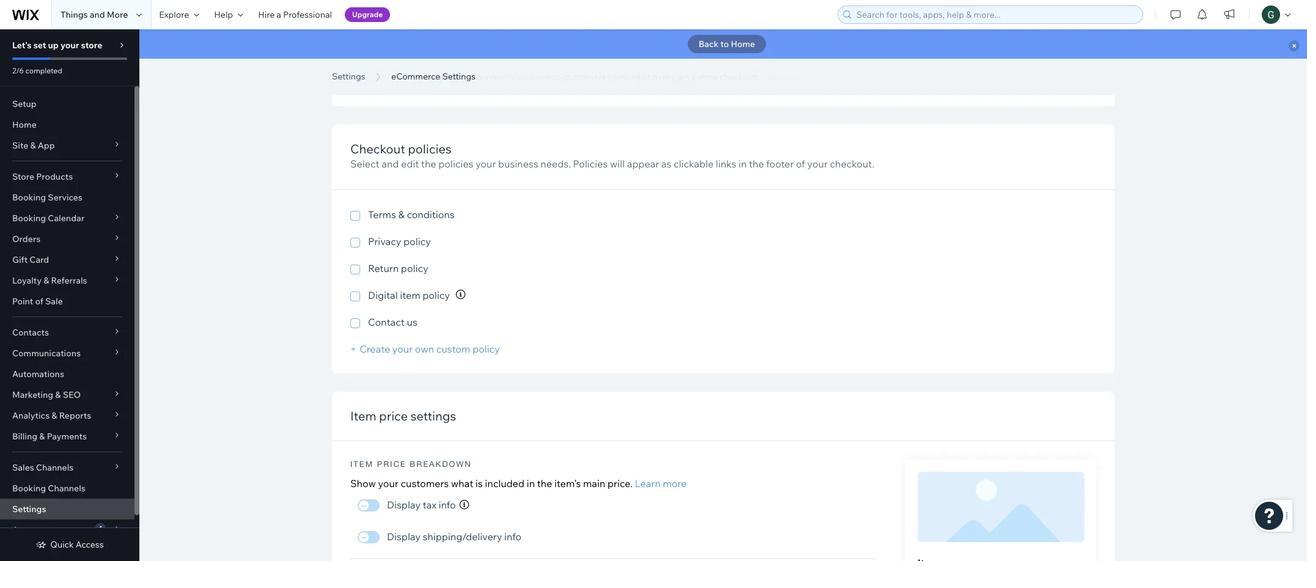 Task type: describe. For each thing, give the bounding box(es) containing it.
info for display tax info
[[439, 499, 456, 511]]

& for loyalty
[[43, 275, 49, 286]]

custom
[[436, 343, 470, 355]]

info tooltip image
[[459, 500, 469, 510]]

professional
[[283, 9, 332, 20]]

1 horizontal spatial to
[[653, 71, 661, 83]]

will
[[610, 158, 625, 170]]

business
[[498, 158, 538, 170]]

your right the footer
[[807, 158, 828, 170]]

conditions
[[407, 208, 455, 221]]

privacy policy
[[368, 235, 431, 248]]

home inside sidebar element
[[12, 119, 37, 130]]

upgrade button
[[345, 7, 390, 22]]

setup
[[12, 98, 37, 109]]

display for display shipping/delivery info
[[387, 531, 421, 543]]

and inside 'checkout policies select and edit the policies your business needs. policies will appear as clickable links in the footer of your checkout.'
[[382, 158, 399, 170]]

loyalty & referrals
[[12, 275, 87, 286]]

store products
[[12, 171, 73, 182]]

info tooltip image
[[456, 290, 466, 300]]

contacts
[[12, 327, 49, 338]]

things
[[61, 9, 88, 20]]

sidebar element
[[0, 29, 139, 561]]

billing & payments
[[12, 431, 87, 442]]

& for terms
[[398, 208, 405, 221]]

quick access
[[50, 539, 104, 550]]

of inside sidebar element
[[35, 296, 43, 307]]

card
[[30, 254, 49, 265]]

gift card
[[12, 254, 49, 265]]

site & app button
[[0, 135, 134, 156]]

0 horizontal spatial customers
[[401, 478, 449, 490]]

marketing & seo button
[[0, 385, 134, 405]]

explore
[[159, 9, 189, 20]]

setup link
[[0, 94, 134, 114]]

& for marketing
[[55, 389, 61, 400]]

store
[[12, 171, 34, 182]]

sale
[[45, 296, 63, 307]]

up
[[48, 40, 59, 51]]

your down price
[[378, 478, 398, 490]]

booking calendar button
[[0, 208, 134, 229]]

included
[[485, 478, 524, 490]]

seo
[[63, 389, 81, 400]]

digital item policy
[[368, 289, 450, 301]]

price
[[379, 408, 408, 424]]

create
[[360, 343, 390, 355]]

main
[[583, 478, 605, 490]]

0 vertical spatial policies
[[408, 141, 452, 157]]

site
[[12, 140, 28, 151]]

point
[[12, 296, 33, 307]]

0 horizontal spatial to
[[506, 71, 515, 83]]

1 vertical spatial a
[[470, 71, 474, 83]]

banner
[[476, 71, 504, 83]]

links
[[716, 158, 736, 170]]

back to home alert
[[139, 29, 1307, 59]]

automations
[[12, 369, 64, 380]]

policies
[[573, 158, 608, 170]]

1 horizontal spatial learn
[[762, 71, 784, 83]]

booking calendar
[[12, 213, 84, 224]]

communications
[[12, 348, 81, 359]]

select
[[350, 158, 379, 170]]

checkout policies select and edit the policies your business needs. policies will appear as clickable links in the footer of your checkout.
[[350, 141, 874, 170]]

booking for booking services
[[12, 192, 46, 203]]

services
[[48, 192, 82, 203]]

point of sale link
[[0, 291, 134, 312]]

site
[[536, 71, 551, 83]]

is
[[476, 478, 483, 490]]

things and more
[[61, 9, 128, 20]]

booking for booking calendar
[[12, 213, 46, 224]]

home link
[[0, 114, 134, 135]]

hire a professional
[[258, 9, 332, 20]]

store products button
[[0, 166, 134, 187]]

needs.
[[540, 158, 571, 170]]

info for display shipping/delivery info
[[504, 531, 521, 543]]

gift card button
[[0, 249, 134, 270]]

more
[[663, 478, 687, 490]]

& for billing
[[39, 431, 45, 442]]

billing & payments button
[[0, 426, 134, 447]]

automations link
[[0, 364, 134, 385]]

home inside button
[[731, 39, 755, 50]]

analytics
[[12, 410, 50, 421]]

1 horizontal spatial settings link
[[326, 70, 371, 83]]

more
[[107, 9, 128, 20]]

expect
[[663, 71, 690, 83]]

booking channels link
[[0, 478, 134, 499]]

terms
[[368, 208, 396, 221]]

2/6
[[12, 66, 24, 75]]

policy left info tooltip image
[[423, 289, 450, 301]]

us
[[407, 316, 417, 328]]

0 vertical spatial a
[[277, 9, 281, 20]]

privacy
[[368, 235, 401, 248]]

hire a professional link
[[251, 0, 339, 29]]

footer
[[766, 158, 794, 170]]

terms & conditions
[[368, 208, 455, 221]]

sales channels button
[[0, 457, 134, 478]]

back
[[699, 39, 719, 50]]

your left "site"
[[517, 71, 534, 83]]

item's
[[554, 478, 581, 490]]

contact us
[[368, 316, 417, 328]]

so
[[553, 71, 562, 83]]

0 horizontal spatial the
[[421, 158, 436, 170]]

shipping/delivery
[[423, 531, 502, 543]]

access
[[76, 539, 104, 550]]

channels for booking channels
[[48, 483, 85, 494]]

0 horizontal spatial checkout.
[[720, 71, 759, 83]]

loyalty
[[12, 275, 42, 286]]



Task type: vqa. For each thing, say whether or not it's contained in the screenshot.
links in the top of the page
yes



Task type: locate. For each thing, give the bounding box(es) containing it.
referrals
[[51, 275, 87, 286]]

1 item from the top
[[350, 408, 376, 424]]

0 vertical spatial display
[[387, 499, 421, 511]]

to inside button
[[721, 39, 729, 50]]

edit
[[401, 158, 419, 170]]

1 vertical spatial learn
[[635, 478, 661, 490]]

1 horizontal spatial checkout.
[[830, 158, 874, 170]]

0 vertical spatial home
[[731, 39, 755, 50]]

channels
[[36, 462, 74, 473], [48, 483, 85, 494]]

0 horizontal spatial and
[[90, 9, 105, 20]]

booking up "orders" at the top left of the page
[[12, 213, 46, 224]]

calendar
[[48, 213, 84, 224]]

& right site
[[30, 140, 36, 151]]

settings
[[410, 408, 456, 424]]

learn left how
[[762, 71, 784, 83]]

0 horizontal spatial in
[[527, 478, 535, 490]]

adding
[[440, 71, 468, 83]]

& right the loyalty
[[43, 275, 49, 286]]

learn how link
[[762, 71, 803, 83]]

sales channels
[[12, 462, 74, 473]]

1 horizontal spatial the
[[537, 478, 552, 490]]

policies right edit
[[438, 158, 473, 170]]

1 horizontal spatial info
[[504, 531, 521, 543]]

store
[[81, 40, 102, 51]]

0 vertical spatial what
[[631, 71, 651, 83]]

price
[[377, 460, 406, 469]]

1 vertical spatial and
[[382, 158, 399, 170]]

price.
[[608, 478, 633, 490]]

customers right so
[[564, 71, 606, 83]]

1 vertical spatial item
[[350, 460, 374, 469]]

and left more
[[90, 9, 105, 20]]

2/6 completed
[[12, 66, 62, 75]]

channels inside "link"
[[48, 483, 85, 494]]

display for display tax info
[[387, 499, 421, 511]]

your right up
[[61, 40, 79, 51]]

item
[[400, 289, 420, 301]]

a right the adding at top left
[[470, 71, 474, 83]]

analytics & reports button
[[0, 405, 134, 426]]

booking down store
[[12, 192, 46, 203]]

1 horizontal spatial a
[[470, 71, 474, 83]]

policy up item
[[401, 262, 428, 274]]

1 vertical spatial display
[[387, 531, 421, 543]]

consider
[[402, 71, 438, 83]]

0 horizontal spatial of
[[35, 296, 43, 307]]

customers up display tax info
[[401, 478, 449, 490]]

1 horizontal spatial what
[[631, 71, 651, 83]]

0 horizontal spatial settings link
[[0, 499, 134, 520]]

to
[[721, 39, 729, 50], [506, 71, 515, 83], [653, 71, 661, 83]]

how
[[786, 71, 803, 83]]

& left seo
[[55, 389, 61, 400]]

your left business
[[476, 158, 496, 170]]

to right banner
[[506, 71, 515, 83]]

and down checkout
[[382, 158, 399, 170]]

payments
[[47, 431, 87, 442]]

marketing
[[12, 389, 53, 400]]

settings inside sidebar element
[[12, 504, 46, 515]]

1 vertical spatial checkout.
[[830, 158, 874, 170]]

to right back
[[721, 39, 729, 50]]

booking services link
[[0, 187, 134, 208]]

policies up edit
[[408, 141, 452, 157]]

channels down sales channels popup button
[[48, 483, 85, 494]]

display
[[387, 499, 421, 511], [387, 531, 421, 543]]

products
[[36, 171, 73, 182]]

0 vertical spatial booking
[[12, 192, 46, 203]]

contacts button
[[0, 322, 134, 343]]

booking channels
[[12, 483, 85, 494]]

let's set up your store
[[12, 40, 102, 51]]

ecommerce settings
[[332, 56, 553, 83], [391, 71, 476, 82]]

2 item from the top
[[350, 460, 374, 469]]

booking inside "link"
[[12, 483, 46, 494]]

0 horizontal spatial learn
[[635, 478, 661, 490]]

3 booking from the top
[[12, 483, 46, 494]]

& right billing
[[39, 431, 45, 442]]

0 horizontal spatial what
[[451, 478, 473, 490]]

booking down sales
[[12, 483, 46, 494]]

& right terms
[[398, 208, 405, 221]]

booking inside popup button
[[12, 213, 46, 224]]

item price breakdown
[[350, 460, 472, 469]]

your left own
[[392, 343, 413, 355]]

0 vertical spatial learn
[[762, 71, 784, 83]]

loyalty & referrals button
[[0, 270, 134, 291]]

create your own custom policy
[[360, 343, 500, 355]]

communications button
[[0, 343, 134, 364]]

before
[[692, 71, 718, 83]]

booking for booking channels
[[12, 483, 46, 494]]

0 vertical spatial customers
[[564, 71, 606, 83]]

Search for tools, apps, help & more... field
[[853, 6, 1139, 23]]

to left expect
[[653, 71, 661, 83]]

the left the footer
[[749, 158, 764, 170]]

orders
[[12, 234, 40, 245]]

0 vertical spatial of
[[796, 158, 805, 170]]

1 vertical spatial info
[[504, 531, 521, 543]]

2 horizontal spatial to
[[721, 39, 729, 50]]

display down display tax info
[[387, 531, 421, 543]]

billing
[[12, 431, 37, 442]]

learn left more
[[635, 478, 661, 490]]

show your customers what is included in the item's main price. learn more
[[350, 478, 687, 490]]

gift
[[12, 254, 28, 265]]

show
[[350, 478, 376, 490]]

marketing & seo
[[12, 389, 81, 400]]

1 horizontal spatial home
[[731, 39, 755, 50]]

of inside 'checkout policies select and edit the policies your business needs. policies will appear as clickable links in the footer of your checkout.'
[[796, 158, 805, 170]]

of left "sale"
[[35, 296, 43, 307]]

the left item's
[[537, 478, 552, 490]]

item left price at the left bottom of the page
[[350, 408, 376, 424]]

1 horizontal spatial of
[[796, 158, 805, 170]]

2 vertical spatial booking
[[12, 483, 46, 494]]

policy down terms & conditions
[[403, 235, 431, 248]]

& for analytics
[[52, 410, 57, 421]]

home
[[731, 39, 755, 50], [12, 119, 37, 130]]

0 horizontal spatial home
[[12, 119, 37, 130]]

in right included on the bottom left of page
[[527, 478, 535, 490]]

item price settings
[[350, 408, 456, 424]]

0 horizontal spatial info
[[439, 499, 456, 511]]

0 vertical spatial item
[[350, 408, 376, 424]]

0 vertical spatial and
[[90, 9, 105, 20]]

tax
[[423, 499, 436, 511]]

return
[[368, 262, 399, 274]]

1 vertical spatial in
[[527, 478, 535, 490]]

point of sale
[[12, 296, 63, 307]]

channels inside popup button
[[36, 462, 74, 473]]

policy
[[403, 235, 431, 248], [401, 262, 428, 274], [423, 289, 450, 301], [473, 343, 500, 355]]

a
[[277, 9, 281, 20], [470, 71, 474, 83]]

0 vertical spatial checkout.
[[720, 71, 759, 83]]

hire
[[258, 9, 275, 20]]

0 vertical spatial in
[[738, 158, 747, 170]]

checkout. inside 'checkout policies select and edit the policies your business needs. policies will appear as clickable links in the footer of your checkout.'
[[830, 158, 874, 170]]

the right edit
[[421, 158, 436, 170]]

item for item price settings
[[350, 408, 376, 424]]

home down setup
[[12, 119, 37, 130]]

0 horizontal spatial a
[[277, 9, 281, 20]]

home right back
[[731, 39, 755, 50]]

completed
[[25, 66, 62, 75]]

own
[[415, 343, 434, 355]]

your inside sidebar element
[[61, 40, 79, 51]]

what left is
[[451, 478, 473, 490]]

channels up booking channels
[[36, 462, 74, 473]]

in right links
[[738, 158, 747, 170]]

your
[[61, 40, 79, 51], [517, 71, 534, 83], [476, 158, 496, 170], [807, 158, 828, 170], [392, 343, 413, 355], [378, 478, 398, 490]]

& for site
[[30, 140, 36, 151]]

site & app
[[12, 140, 55, 151]]

1 horizontal spatial and
[[382, 158, 399, 170]]

clickable
[[674, 158, 714, 170]]

back to home
[[699, 39, 755, 50]]

item up show
[[350, 460, 374, 469]]

settings link
[[326, 70, 371, 83], [0, 499, 134, 520]]

learn
[[762, 71, 784, 83], [635, 478, 661, 490]]

back to home button
[[688, 35, 766, 53]]

help button
[[207, 0, 251, 29]]

& left 'reports'
[[52, 410, 57, 421]]

2 horizontal spatial the
[[749, 158, 764, 170]]

0 vertical spatial channels
[[36, 462, 74, 473]]

item
[[350, 408, 376, 424], [350, 460, 374, 469]]

1 vertical spatial booking
[[12, 213, 46, 224]]

2 display from the top
[[387, 531, 421, 543]]

channels for sales channels
[[36, 462, 74, 473]]

let's
[[12, 40, 32, 51]]

1 vertical spatial home
[[12, 119, 37, 130]]

of
[[796, 158, 805, 170], [35, 296, 43, 307]]

sales
[[12, 462, 34, 473]]

orders button
[[0, 229, 134, 249]]

display left tax
[[387, 499, 421, 511]]

app
[[38, 140, 55, 151]]

checkout
[[350, 141, 405, 157]]

policy right the custom on the bottom left
[[473, 343, 500, 355]]

display tax info
[[387, 499, 456, 511]]

a right hire
[[277, 9, 281, 20]]

1 horizontal spatial customers
[[564, 71, 606, 83]]

info right shipping/delivery
[[504, 531, 521, 543]]

breakdown
[[410, 460, 472, 469]]

1 display from the top
[[387, 499, 421, 511]]

1 vertical spatial channels
[[48, 483, 85, 494]]

settings
[[464, 56, 553, 83], [332, 71, 365, 82], [442, 71, 476, 82], [12, 504, 46, 515]]

booking services
[[12, 192, 82, 203]]

quick access button
[[36, 539, 104, 550]]

help
[[214, 9, 233, 20]]

as
[[661, 158, 671, 170]]

info
[[439, 499, 456, 511], [504, 531, 521, 543]]

0 vertical spatial settings link
[[326, 70, 371, 83]]

upgrade
[[352, 10, 383, 19]]

1 horizontal spatial in
[[738, 158, 747, 170]]

1 vertical spatial customers
[[401, 478, 449, 490]]

in inside 'checkout policies select and edit the policies your business needs. policies will appear as clickable links in the footer of your checkout.'
[[738, 158, 747, 170]]

of right the footer
[[796, 158, 805, 170]]

info left info tooltip icon
[[439, 499, 456, 511]]

analytics & reports
[[12, 410, 91, 421]]

1 vertical spatial policies
[[438, 158, 473, 170]]

1 vertical spatial of
[[35, 296, 43, 307]]

reports
[[59, 410, 91, 421]]

display shipping/delivery info
[[387, 531, 521, 543]]

1 vertical spatial what
[[451, 478, 473, 490]]

what right know
[[631, 71, 651, 83]]

item for item price breakdown
[[350, 460, 374, 469]]

0 vertical spatial info
[[439, 499, 456, 511]]

2 booking from the top
[[12, 213, 46, 224]]

1 booking from the top
[[12, 192, 46, 203]]

1 vertical spatial settings link
[[0, 499, 134, 520]]



